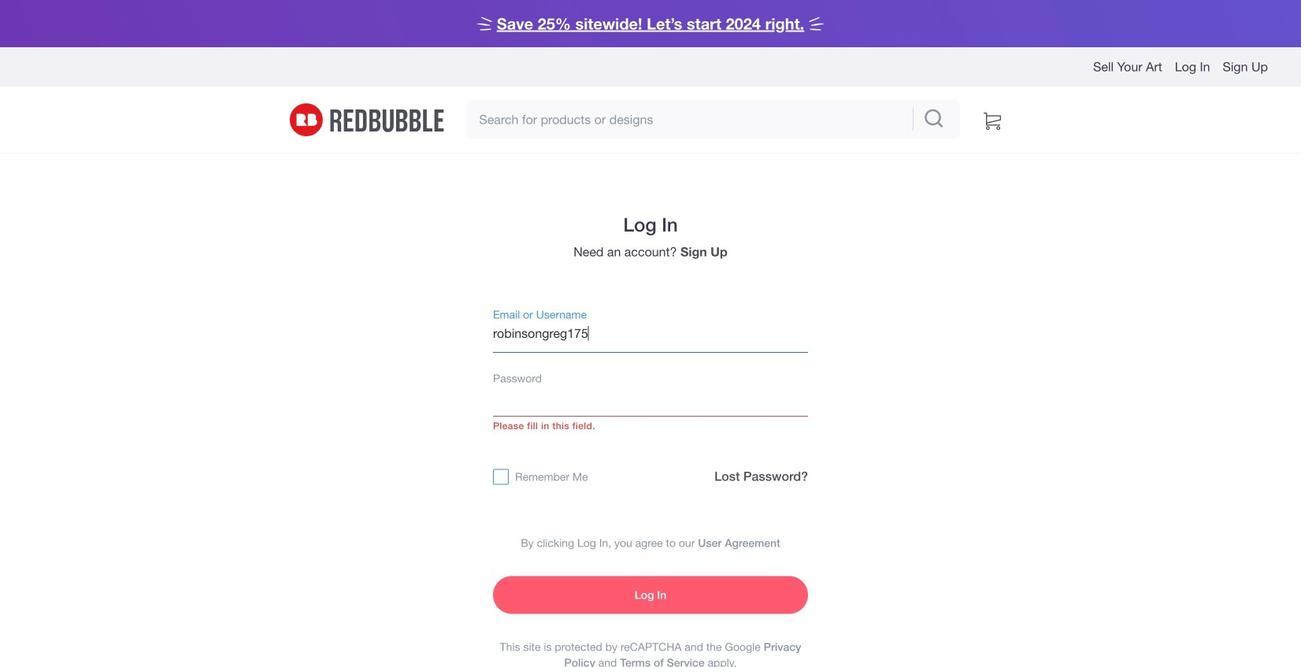 Task type: vqa. For each thing, say whether or not it's contained in the screenshot.
text field
yes



Task type: locate. For each thing, give the bounding box(es) containing it.
None password field
[[493, 379, 808, 417]]

None search field
[[467, 100, 960, 139]]

None text field
[[493, 315, 808, 353]]



Task type: describe. For each thing, give the bounding box(es) containing it.
cart image
[[984, 108, 1001, 131]]

Search search field
[[467, 100, 910, 139]]



